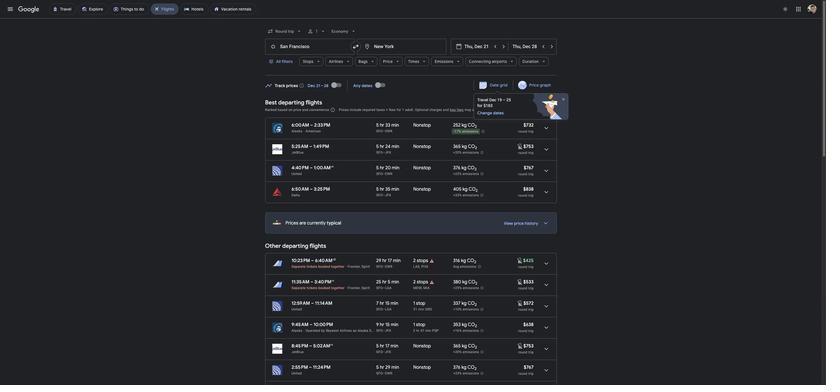 Task type: describe. For each thing, give the bounding box(es) containing it.
round trip for 5 hr 17 min
[[519, 351, 534, 355]]

mia
[[424, 286, 430, 290]]

+25%
[[453, 287, 462, 291]]

Departure time: 2:55 PM. text field
[[292, 365, 308, 371]]

1:00 am
[[314, 165, 331, 171]]

view
[[504, 221, 513, 226]]

total duration 5 hr 20 min. element
[[376, 165, 414, 172]]

tickets for 10:23 pm
[[307, 265, 318, 269]]

flight details. leaves san francisco international airport at 5:25 am on thursday, december 21 and arrives at john f. kennedy international airport at 1:49 pm on thursday, december 21. image
[[540, 143, 553, 156]]

10:00 pm
[[314, 322, 333, 328]]

9 hr 15 min sfo – jfk
[[376, 322, 399, 333]]

2 stops flight. element for 25 hr 5 min
[[414, 280, 428, 286]]

separate for 11:35 am
[[292, 286, 306, 290]]

12:59 am – 11:14 am united
[[292, 301, 333, 312]]

all
[[276, 59, 281, 64]]

nonstop flight. element for 5 hr 24 min
[[414, 144, 431, 150]]

graph
[[540, 83, 551, 88]]

jfk for 24
[[385, 151, 392, 155]]

5 hr 17 min sfo – jfk
[[376, 344, 399, 355]]

$732 round trip
[[519, 123, 534, 134]]

2 for 25 hr 5 min
[[476, 281, 478, 286]]

emissions for 5 hr 35 min
[[463, 194, 479, 198]]

leaves san francisco international airport at 12:59 am on thursday, december 21 and arrives at laguardia airport at 11:14 am on thursday, december 21. element
[[292, 301, 333, 307]]

round inside '$732 round trip'
[[519, 130, 528, 134]]

lga for 15
[[385, 308, 392, 312]]

2 for 29 hr 17 min
[[474, 260, 477, 265]]

$533
[[524, 280, 534, 285]]

25
[[376, 280, 381, 285]]

for inside the travel dec 19 – 25 for $183 change dates
[[478, 103, 483, 108]]

– inside 7 hr 15 min sfo – lga
[[383, 308, 385, 312]]

kg for 5 hr 20 min
[[462, 165, 467, 171]]

co for 5 hr 24 min
[[468, 144, 475, 150]]

ranked based on price and convenience
[[265, 108, 329, 112]]

emissions for 7 hr 15 min
[[463, 308, 479, 312]]

hr for 5 hr 29 min
[[380, 365, 384, 371]]

round inside '$638 round trip'
[[519, 329, 528, 333]]

2:33 pm
[[314, 123, 330, 128]]

7
[[376, 301, 379, 307]]

nonstop flight. element for 5 hr 29 min
[[414, 365, 431, 372]]

total duration 5 hr 17 min. element
[[376, 344, 414, 350]]

airports
[[492, 59, 507, 64]]

this price for this flight doesn't include overhead bin access. if you need a carry-on bag, use the bags filter to update prices. image for $533
[[517, 279, 524, 286]]

sort by: button
[[531, 105, 557, 115]]

connecting
[[469, 59, 491, 64]]

2 stops flight. element for 29 hr 17 min
[[414, 258, 428, 265]]

flight details. leaves san francisco international airport at 12:59 am on thursday, december 21 and arrives at laguardia airport at 11:14 am on thursday, december 21. image
[[540, 300, 553, 314]]

+16% emissions
[[453, 329, 479, 333]]

Departure text field
[[465, 39, 491, 54]]

2 stops for 29 hr 17 min
[[414, 258, 428, 264]]

main menu image
[[7, 6, 14, 13]]

12:59 am
[[292, 301, 310, 307]]

5 inside 25 hr 5 min sfo – lga
[[388, 280, 391, 285]]

total duration 25 hr 5 min. element
[[376, 280, 414, 286]]

any dates
[[354, 83, 373, 88]]

lga for 5
[[385, 286, 392, 290]]

252 kg co 2
[[453, 123, 477, 129]]

2 for 5 hr 17 min
[[475, 346, 477, 350]]

ord
[[425, 308, 432, 312]]

-17% emissions
[[454, 130, 479, 134]]

8:45 pm
[[292, 344, 308, 349]]

separate tickets booked together for 3:40 pm
[[292, 286, 345, 290]]

– inside 5:25 am – 1:49 pm jetblue
[[310, 144, 312, 150]]

hr for 7 hr 15 min
[[380, 301, 384, 307]]

1 inside 1 stop 2 hr 47 min psp
[[414, 322, 415, 328]]

10:23 pm
[[292, 258, 310, 264]]

11:35 am
[[292, 280, 310, 285]]

change appearance image
[[779, 2, 793, 16]]

min inside 1 stop 2 hr 47 min psp
[[426, 329, 432, 333]]

2 for 7 hr 15 min
[[475, 303, 477, 308]]

1 fees from the left
[[389, 108, 396, 112]]

$753 for 5 hr 17 min
[[524, 344, 534, 349]]

hr for 29 hr 17 min
[[383, 258, 387, 264]]

1 vertical spatial price
[[514, 221, 524, 226]]

avg emissions
[[453, 265, 477, 269]]

frontier, spirit for 25 hr 5 min
[[348, 286, 370, 290]]

Return text field
[[513, 39, 539, 54]]

365 kg co 2 for 5 hr 24 min
[[453, 144, 477, 151]]

ewr for 17
[[385, 265, 393, 269]]

price button
[[380, 55, 403, 68]]

jfk for 17
[[385, 351, 392, 355]]

avg
[[453, 265, 459, 269]]

9
[[376, 322, 379, 328]]

Arrival time: 3:25 PM. text field
[[314, 187, 330, 192]]

– inside 8:45 pm – 5:02 am + 1
[[309, 344, 312, 349]]

5:25 am – 1:49 pm jetblue
[[292, 144, 329, 155]]

flights for other departing flights
[[310, 243, 326, 250]]

+20% emissions for 5 hr 24 min
[[453, 151, 479, 155]]

learn more about tracked prices image
[[299, 83, 304, 88]]

3 trip from the top
[[529, 172, 534, 176]]

emissions for 5 hr 29 min
[[463, 372, 479, 376]]

1 stop 2 hr 47 min psp
[[414, 322, 439, 333]]

5:02 am
[[313, 344, 330, 349]]

– inside 25 hr 5 min sfo – lga
[[383, 286, 385, 290]]

nonstop flight. element for 5 hr 33 min
[[414, 123, 431, 129]]

572 US dollars text field
[[524, 301, 534, 307]]

533 US dollars text field
[[524, 280, 534, 285]]

history
[[525, 221, 539, 226]]

apply.
[[473, 108, 482, 112]]

– up 'operated' at the bottom of page
[[310, 322, 313, 328]]

Departure time: 9:45 AM. text field
[[292, 322, 309, 328]]

this price for this flight doesn't include overhead bin access. if you need a carry-on bag, use the bags filter to update prices. image for $753
[[517, 343, 524, 350]]

adult.
[[405, 108, 414, 112]]

+20% for 5 hr 17 min
[[453, 351, 462, 355]]

5 for 5 hr 20 min
[[376, 165, 379, 171]]

1 inside 1 popup button
[[316, 29, 318, 34]]

+ for 6:40 am
[[333, 258, 334, 262]]

total duration 5 hr 24 min. element
[[376, 144, 414, 150]]

flight details. leaves san francisco international airport at 6:50 am on thursday, december 21 and arrives at john f. kennedy international airport at 3:25 pm on thursday, december 21. image
[[540, 186, 553, 199]]

price graph button
[[515, 80, 556, 90]]

bags button
[[355, 55, 378, 68]]

taxes
[[377, 108, 385, 112]]

1 vertical spatial airlines
[[340, 329, 352, 333]]

6:00 am – 2:33 pm
[[292, 123, 330, 128]]

2 inside 1 stop 2 hr 47 min psp
[[414, 329, 416, 333]]

2 fees from the left
[[457, 108, 464, 112]]

380
[[453, 280, 461, 285]]

none search field containing all filters
[[265, 25, 557, 76]]

5 for 5 hr 29 min
[[376, 365, 379, 371]]

1 inside 11:35 am – 3:40 pm + 1
[[333, 279, 334, 283]]

732 US dollars text field
[[524, 123, 534, 128]]

2 inside 10:23 pm – 6:40 am + 2
[[334, 258, 336, 262]]

– up american
[[310, 123, 313, 128]]

sort by:
[[533, 107, 548, 112]]

sfo for 25 hr 5 min
[[376, 286, 383, 290]]

based
[[278, 108, 288, 112]]

29 inside 29 hr 17 min sfo – ewr
[[376, 258, 381, 264]]

price for price
[[383, 59, 393, 64]]

skywest
[[326, 329, 339, 333]]

Arrival time: 10:00 PM. text field
[[314, 322, 333, 328]]

4:40 pm
[[292, 165, 309, 171]]

find the best price region
[[265, 78, 575, 120]]

view price history
[[504, 221, 539, 226]]

co for 9 hr 15 min
[[468, 322, 475, 328]]

leaves san francisco international airport at 10:23 pm on thursday, december 21 and arrives at newark liberty international airport at 6:40 am on saturday, december 23. element
[[292, 258, 336, 264]]

2 and from the left
[[443, 108, 449, 112]]

– inside 2:55 pm – 11:24 pm united
[[309, 365, 312, 371]]

hr for 25 hr 5 min
[[383, 280, 387, 285]]

2 round from the top
[[519, 151, 528, 155]]

tickets for 11:35 am
[[307, 286, 318, 290]]

– inside the 5 hr 29 min sfo – ewr
[[383, 372, 385, 376]]

track prices
[[275, 83, 298, 88]]

main content containing best departing flights
[[265, 78, 575, 386]]

6:40 am
[[315, 258, 333, 264]]

19 – 25
[[498, 98, 511, 102]]

as
[[353, 329, 357, 333]]

flight details. leaves san francisco international airport at 9:45 am on thursday, december 21 and arrives at john f. kennedy international airport at 10:00 pm on thursday, december 21. image
[[540, 321, 553, 335]]

layover (1 of 2) is a 9 hr 10 min overnight layover at harry reid international airport in las vegas. layover (2 of 2) is a 12 hr 17 min layover at phoenix sky harbor international airport in phoenix. element
[[414, 265, 451, 269]]

753 US dollars text field
[[524, 344, 534, 349]]

+16%
[[453, 329, 462, 333]]

min for 5 hr 35 min
[[392, 187, 399, 192]]

hr for 5 hr 20 min
[[380, 165, 384, 171]]

travel
[[478, 98, 489, 102]]

376 for 5 hr 29 min
[[453, 365, 461, 371]]

by:
[[542, 107, 548, 112]]

9:45 am – 10:00 pm
[[292, 322, 333, 328]]

by
[[321, 329, 325, 333]]

Arrival time: 3:40 PM on  Friday, December 22. text field
[[315, 279, 334, 285]]

co for 5 hr 29 min
[[468, 365, 475, 371]]

mdw
[[414, 286, 422, 290]]

5 hr 35 min sfo – jfk
[[376, 187, 399, 198]]

view price history image
[[539, 217, 553, 230]]

6:50 am – 3:25 pm delta
[[292, 187, 330, 198]]

nonstop for 5 hr 20 min
[[414, 165, 431, 171]]

sfo for 5 hr 24 min
[[376, 151, 383, 155]]

9 trip from the top
[[529, 351, 534, 355]]

united for 2:55 pm
[[292, 372, 302, 376]]

stop for 7 hr 15 min
[[416, 301, 426, 307]]

15 for 9
[[386, 322, 390, 328]]

leaves san francisco international airport at 11:35 am on thursday, december 21 and arrives at laguardia airport at 3:40 pm on friday, december 22. element
[[292, 279, 334, 285]]

7 round from the top
[[519, 308, 528, 312]]

25 hr 5 min sfo – lga
[[376, 280, 399, 290]]

0 horizontal spatial for
[[397, 108, 401, 112]]

sfo for 9 hr 15 min
[[376, 329, 383, 333]]

total duration 7 hr 15 min. element
[[376, 301, 414, 308]]

425 US dollars text field
[[523, 258, 534, 264]]

best departing flights
[[265, 99, 322, 106]]

leaves san francisco international airport at 6:50 am on thursday, december 21 and arrives at john f. kennedy international airport at 3:25 pm on thursday, december 21. element
[[292, 187, 330, 192]]

sort
[[533, 107, 541, 112]]

mdw , mia
[[414, 286, 430, 290]]

– inside 5 hr 35 min sfo – jfk
[[383, 194, 385, 198]]

together for 6:40 am
[[331, 265, 345, 269]]

all filters
[[276, 59, 293, 64]]

– inside 9 hr 15 min sfo – jfk
[[383, 329, 385, 333]]

sfo for 5 hr 33 min
[[376, 129, 383, 133]]

learn more about ranking image
[[330, 107, 336, 113]]

– inside 12:59 am – 11:14 am united
[[311, 301, 314, 307]]

$838
[[524, 187, 534, 192]]

booked for 3:40 pm
[[319, 286, 330, 290]]

swap origin and destination. image
[[352, 43, 359, 50]]

376 for 5 hr 20 min
[[453, 165, 461, 171]]

total duration 5 hr 29 min. element
[[376, 365, 414, 372]]

hr for 5 hr 24 min
[[380, 144, 384, 150]]

trip inside '$732 round trip'
[[529, 130, 534, 134]]

dates inside the travel dec 19 – 25 for $183 change dates
[[493, 111, 504, 116]]

17%
[[455, 130, 461, 134]]

337 kg co 2
[[453, 301, 477, 308]]

1 united from the top
[[292, 172, 302, 176]]

5 round from the top
[[519, 265, 528, 269]]

round trip for 5 hr 24 min
[[519, 151, 534, 155]]

– inside 5 hr 33 min sfo – ewr
[[383, 129, 385, 133]]

kg for 25 hr 5 min
[[463, 280, 468, 285]]

316
[[453, 258, 460, 264]]

leaves san francisco international airport at 4:40 pm on thursday, december 21 and arrives at newark liberty international airport at 1:00 am on friday, december 22. element
[[292, 165, 334, 171]]

+ for 3:40 pm
[[332, 279, 333, 283]]

7 hr 15 min sfo – lga
[[376, 301, 399, 312]]

leaves san francisco international airport at 5:25 am on thursday, december 21 and arrives at john f. kennedy international airport at 1:49 pm on thursday, december 21. element
[[292, 144, 329, 150]]

grid
[[500, 83, 508, 88]]

10 round from the top
[[519, 372, 528, 376]]

5 for 5 hr 17 min
[[376, 344, 379, 349]]

trip inside $838 round trip
[[529, 194, 534, 198]]

33
[[386, 123, 391, 128]]

Arrival time: 1:00 AM on  Friday, December 22. text field
[[314, 165, 334, 171]]

2:55 pm – 11:24 pm united
[[292, 365, 331, 376]]

nonstop flight. element for 5 hr 20 min
[[414, 165, 431, 172]]

kg for 7 hr 15 min
[[462, 301, 467, 307]]

nonstop for 5 hr 24 min
[[414, 144, 431, 150]]

3 round from the top
[[519, 172, 528, 176]]

29 inside the 5 hr 29 min sfo – ewr
[[386, 365, 391, 371]]

– inside 5 hr 20 min sfo – ewr
[[383, 172, 385, 176]]

Departure time: 11:35 AM. text field
[[292, 280, 310, 285]]

9 round from the top
[[519, 351, 528, 355]]

include
[[350, 108, 362, 112]]

24
[[386, 144, 391, 150]]

Arrival time: 5:02 AM on  Friday, December 22. text field
[[313, 343, 333, 349]]

connecting airports
[[469, 59, 507, 64]]

date grid button
[[475, 80, 512, 90]]

min for 29 hr 17 min
[[393, 258, 401, 264]]

operated
[[306, 329, 320, 333]]

365 for 5 hr 24 min
[[453, 144, 461, 150]]

emissions button
[[432, 55, 463, 68]]

2 for 5 hr 24 min
[[475, 146, 477, 151]]

Departure time: 4:40 PM. text field
[[292, 165, 309, 171]]

alaska for 6:00 am – 2:33 pm
[[292, 129, 303, 133]]

jetblue inside 5:25 am – 1:49 pm jetblue
[[292, 151, 304, 155]]

+23% emissions for 5 hr 20 min
[[453, 172, 479, 176]]

2 for 5 hr 33 min
[[475, 124, 477, 129]]

753 US dollars text field
[[524, 144, 534, 150]]

co for 25 hr 5 min
[[469, 280, 476, 285]]

ewr for 33
[[385, 129, 393, 133]]

date
[[490, 83, 499, 88]]

hr for 5 hr 35 min
[[380, 187, 384, 192]]

alaska right as
[[358, 329, 369, 333]]

stops for 25 hr 5 min
[[417, 280, 428, 285]]

8:45 pm – 5:02 am + 1
[[292, 343, 333, 349]]

delta
[[292, 194, 300, 198]]

typical
[[327, 221, 341, 226]]

total duration 5 hr 33 min. element
[[376, 123, 414, 129]]



Task type: vqa. For each thing, say whether or not it's contained in the screenshot.
7 hr 15 min the kg
yes



Task type: locate. For each thing, give the bounding box(es) containing it.
duration button
[[519, 55, 549, 68]]

1 767 us dollars text field from the top
[[524, 165, 534, 171]]

sfo inside 5 hr 24 min sfo – jfk
[[376, 151, 383, 155]]

2 frontier, spirit from the top
[[348, 286, 370, 290]]

co for 29 hr 17 min
[[467, 258, 474, 264]]

round down 425 us dollars text field
[[519, 265, 528, 269]]

3 jfk from the top
[[385, 329, 392, 333]]

flight details. leaves san francisco international airport at 8:45 pm on thursday, december 21 and arrives at john f. kennedy international airport at 5:02 am on friday, december 22. image
[[540, 343, 553, 356]]

2 ewr from the top
[[385, 172, 393, 176]]

0 vertical spatial lga
[[385, 286, 392, 290]]

leaves san francisco international airport at 9:45 am on thursday, december 21 and arrives at john f. kennedy international airport at 10:00 pm on thursday, december 21. element
[[292, 322, 333, 328]]

2 tickets from the top
[[307, 286, 318, 290]]

2 inside the 405 kg co 2
[[476, 188, 478, 193]]

united for 12:59 am
[[292, 308, 302, 312]]

hr for 5 hr 17 min
[[380, 344, 384, 349]]

– inside 10:23 pm – 6:40 am + 2
[[311, 258, 314, 264]]

dec inside the travel dec 19 – 25 for $183 change dates
[[490, 98, 497, 102]]

lga inside 25 hr 5 min sfo – lga
[[385, 286, 392, 290]]

jetblue
[[292, 151, 304, 155], [292, 351, 304, 355]]

5 inside the 5 hr 29 min sfo – ewr
[[376, 365, 379, 371]]

1 horizontal spatial price
[[514, 221, 524, 226]]

+23%
[[453, 172, 462, 176], [453, 372, 462, 376]]

date grid
[[490, 83, 508, 88]]

stops for 29 hr 17 min
[[417, 258, 428, 264]]

$638 round trip
[[519, 322, 534, 333]]

$753 for 5 hr 24 min
[[524, 144, 534, 150]]

1 vertical spatial +20%
[[453, 351, 462, 355]]

1 and from the left
[[302, 108, 308, 112]]

1 nonstop from the top
[[414, 123, 431, 128]]

767 us dollars text field left flight details. leaves san francisco international airport at 4:40 pm on thursday, december 21 and arrives at newark liberty international airport at 1:00 am on friday, december 22. icon
[[524, 165, 534, 171]]

6:50 am
[[292, 187, 309, 192]]

assistance
[[501, 108, 518, 112]]

29 down 5 hr 17 min sfo – jfk
[[386, 365, 391, 371]]

4 round from the top
[[519, 194, 528, 198]]

3:40 pm
[[315, 280, 332, 285]]

+ inside "4:40 pm – 1:00 am + 1"
[[331, 165, 332, 169]]

kg for 9 hr 15 min
[[462, 322, 467, 328]]

1 vertical spatial this price for this flight doesn't include overhead bin access. if you need a carry-on bag, use the bags filter to update prices. image
[[517, 279, 524, 286]]

1 vertical spatial stop
[[416, 322, 426, 328]]

kg inside 252 kg co 2
[[462, 123, 467, 128]]

15 inside 9 hr 15 min sfo – jfk
[[386, 322, 390, 328]]

1 vertical spatial together
[[331, 286, 345, 290]]

hr inside 5 hr 24 min sfo – jfk
[[380, 144, 384, 150]]

round down $572
[[519, 308, 528, 312]]

+ inside 8:45 pm – 5:02 am + 1
[[330, 343, 332, 347]]

405
[[453, 187, 462, 192]]

hr left 35
[[380, 187, 384, 192]]

1 horizontal spatial prices
[[339, 108, 349, 112]]

+23% emissions for 5 hr 29 min
[[453, 372, 479, 376]]

may
[[465, 108, 472, 112]]

kg inside 353 kg co 2
[[462, 322, 467, 328]]

sfo down 'total duration 5 hr 17 min.' element
[[376, 351, 383, 355]]

1 vertical spatial $767 round trip
[[519, 365, 534, 376]]

5 nonstop from the top
[[414, 344, 431, 349]]

fees
[[389, 108, 396, 112], [457, 108, 464, 112]]

departing for other
[[282, 243, 309, 250]]

5 inside 5 hr 24 min sfo – jfk
[[376, 144, 379, 150]]

1 vertical spatial 2 stops flight. element
[[414, 280, 428, 286]]

0 horizontal spatial ,
[[420, 265, 421, 269]]

0 horizontal spatial dec
[[308, 83, 315, 88]]

min inside 5 hr 33 min sfo – ewr
[[392, 123, 399, 128]]

skywest
[[369, 329, 383, 333]]

2 trip from the top
[[529, 151, 534, 155]]

hr left the 20
[[380, 165, 384, 171]]

1 365 from the top
[[453, 144, 461, 150]]

1 vertical spatial +23% emissions
[[453, 372, 479, 376]]

0 horizontal spatial prices
[[286, 221, 298, 226]]

flight details. leaves san francisco international airport at 4:40 pm on thursday, december 21 and arrives at newark liberty international airport at 1:00 am on friday, december 22. image
[[540, 164, 553, 178]]

376 kg co 2 for 5 hr 29 min
[[453, 365, 477, 372]]

min inside 25 hr 5 min sfo – lga
[[392, 280, 399, 285]]

2 for 5 hr 35 min
[[476, 188, 478, 193]]

– inside 6:50 am – 3:25 pm delta
[[310, 187, 313, 192]]

separate tickets booked together. this trip includes tickets from multiple airlines. missed connections may be protected by kiwi.com.. element
[[292, 265, 345, 269], [292, 286, 345, 290]]

sfo down 7
[[376, 308, 383, 312]]

1 tickets from the top
[[307, 265, 318, 269]]

all filters button
[[265, 55, 297, 68]]

0 vertical spatial booked
[[319, 265, 330, 269]]

5 inside 5 hr 35 min sfo – jfk
[[376, 187, 379, 192]]

1 vertical spatial lga
[[385, 308, 392, 312]]

price inside price graph button
[[530, 83, 539, 88]]

this price for this flight doesn't include overhead bin access. if you need a carry-on bag, use the bags filter to update prices. image
[[517, 143, 524, 150], [517, 279, 524, 286]]

sfo inside 5 hr 20 min sfo – ewr
[[376, 172, 383, 176]]

0 vertical spatial separate tickets booked together
[[292, 265, 345, 269]]

5 trip from the top
[[529, 265, 534, 269]]

, for 29 hr 17 min
[[420, 265, 421, 269]]

6 nonstop flight. element from the top
[[414, 365, 431, 372]]

round left flight details. leaves san francisco international airport at 2:55 pm on thursday, december 21 and arrives at newark liberty international airport at 11:24 pm on thursday, december 21. icon
[[519, 372, 528, 376]]

– right 8:45 pm
[[309, 344, 312, 349]]

1 +20% from the top
[[453, 151, 462, 155]]

7 sfo from the top
[[376, 308, 383, 312]]

10 sfo from the top
[[376, 372, 383, 376]]

1 vertical spatial frontier, spirit
[[348, 286, 370, 290]]

365 kg co 2 for 5 hr 17 min
[[453, 344, 477, 350]]

departing up "on"
[[278, 99, 305, 106]]

round trip down 533 us dollars text field
[[519, 287, 534, 291]]

1 stop flight. element
[[414, 301, 426, 308], [414, 322, 426, 329]]

dec
[[308, 83, 315, 88], [490, 98, 497, 102]]

2 1 stop flight. element from the top
[[414, 322, 426, 329]]

– down total duration 7 hr 15 min. element
[[383, 308, 385, 312]]

0 vertical spatial ,
[[420, 265, 421, 269]]

0 vertical spatial 1 stop flight. element
[[414, 301, 426, 308]]

1 horizontal spatial and
[[443, 108, 449, 112]]

1 vertical spatial 365
[[453, 344, 461, 349]]

sfo down total duration 5 hr 29 min. element
[[376, 372, 383, 376]]

– inside "4:40 pm – 1:00 am + 1"
[[310, 165, 313, 171]]

17 for 29
[[388, 258, 392, 264]]

15 inside 7 hr 15 min sfo – lga
[[385, 301, 390, 307]]

round trip down $572
[[519, 308, 534, 312]]

min down 9 hr 15 min sfo – jfk
[[391, 344, 399, 349]]

jetblue down departure time: 8:45 pm. text field
[[292, 351, 304, 355]]

1 vertical spatial prices
[[286, 221, 298, 226]]

sfo inside 5 hr 35 min sfo – jfk
[[376, 194, 383, 198]]

None search field
[[265, 25, 557, 76]]

2 stops flight. element
[[414, 258, 428, 265], [414, 280, 428, 286]]

separate tickets booked together. this trip includes tickets from multiple airlines. missed connections may be protected by kiwi.com.. element for 6:40 am
[[292, 265, 345, 269]]

337
[[453, 301, 461, 307]]

5 for 5 hr 33 min
[[376, 123, 379, 128]]

1 15 from the top
[[385, 301, 390, 307]]

trip left flight details. leaves san francisco international airport at 2:55 pm on thursday, december 21 and arrives at newark liberty international airport at 11:24 pm on thursday, december 21. icon
[[529, 372, 534, 376]]

5 hr 24 min sfo – jfk
[[376, 144, 399, 155]]

2 365 from the top
[[453, 344, 461, 349]]

1 inside 1 stop 51 min ord
[[414, 301, 415, 307]]

5 down 5 hr 17 min sfo – jfk
[[376, 365, 379, 371]]

1 this price for this flight doesn't include overhead bin access. if you need a carry-on bag, use the bags filter to update prices. image from the top
[[517, 143, 524, 150]]

2 +23% from the top
[[453, 372, 462, 376]]

3 round trip from the top
[[519, 287, 534, 291]]

0 vertical spatial 767 us dollars text field
[[524, 165, 534, 171]]

– inside 11:35 am – 3:40 pm + 1
[[311, 280, 314, 285]]

0 vertical spatial separate
[[292, 265, 306, 269]]

hr inside the 5 hr 29 min sfo – ewr
[[380, 365, 384, 371]]

this price for this flight doesn't include overhead bin access. if you need a carry-on bag, use the bags filter to update prices. image for $753
[[517, 143, 524, 150]]

1 lga from the top
[[385, 286, 392, 290]]

1 vertical spatial united
[[292, 308, 302, 312]]

– down total duration 5 hr 24 min. element
[[383, 151, 385, 155]]

hr up total duration 25 hr 5 min. element
[[383, 258, 387, 264]]

together for 3:40 pm
[[331, 286, 345, 290]]

47
[[421, 329, 425, 333]]

co inside 380 kg co 2
[[469, 280, 476, 285]]

price graph
[[530, 83, 551, 88]]

main content
[[265, 78, 575, 386]]

2 2 stops from the top
[[414, 280, 428, 285]]

1 horizontal spatial price
[[530, 83, 539, 88]]

2 round trip from the top
[[519, 265, 534, 269]]

airlines button
[[326, 55, 353, 68]]

Departure time: 12:59 AM. text field
[[292, 301, 310, 307]]

8 sfo from the top
[[376, 329, 383, 333]]

airlines inside popup button
[[329, 59, 343, 64]]

sfo inside 29 hr 17 min sfo – ewr
[[376, 265, 383, 269]]

1 vertical spatial price
[[530, 83, 539, 88]]

min down 5 hr 17 min sfo – jfk
[[392, 365, 399, 371]]

0 vertical spatial departing
[[278, 99, 305, 106]]

together down arrival time: 6:40 am on  saturday, december 23. text box in the left of the page
[[331, 265, 345, 269]]

1 horizontal spatial 29
[[386, 365, 391, 371]]

round down 533 us dollars text field
[[519, 287, 528, 291]]

min right 24
[[392, 144, 399, 150]]

6:00 am
[[292, 123, 309, 128]]

15 right 7
[[385, 301, 390, 307]]

stop up 47 at the right bottom of the page
[[416, 322, 426, 328]]

min inside 9 hr 15 min sfo – jfk
[[391, 322, 399, 328]]

0 vertical spatial stops
[[417, 258, 428, 264]]

min right 47 at the right bottom of the page
[[426, 329, 432, 333]]

0 horizontal spatial price
[[294, 108, 301, 112]]

4 round trip from the top
[[519, 308, 534, 312]]

0 vertical spatial airlines
[[329, 59, 343, 64]]

1 $767 from the top
[[524, 165, 534, 171]]

5 inside 5 hr 17 min sfo – jfk
[[376, 344, 379, 349]]

fees right taxes
[[389, 108, 396, 112]]

1 vertical spatial stops
[[417, 280, 428, 285]]

Arrival time: 2:33 PM. text field
[[314, 123, 330, 128]]

min right 33
[[392, 123, 399, 128]]

sfo for 5 hr 29 min
[[376, 372, 383, 376]]

min for 9 hr 15 min
[[391, 322, 399, 328]]

2 stops flight. element up las , phx
[[414, 258, 428, 265]]

total duration 9 hr 15 min. element
[[376, 322, 414, 329]]

round down $753 text field at top
[[519, 151, 528, 155]]

0 vertical spatial flights
[[306, 99, 322, 106]]

1 horizontal spatial fees
[[457, 108, 464, 112]]

– down total duration 25 hr 5 min. element
[[383, 286, 385, 290]]

spirit left 25 hr 5 min sfo – lga
[[362, 286, 370, 290]]

1 nonstop flight. element from the top
[[414, 123, 431, 129]]

0 vertical spatial united
[[292, 172, 302, 176]]

hr inside 7 hr 15 min sfo – lga
[[380, 301, 384, 307]]

prices for prices are currently typical
[[286, 221, 298, 226]]

0 vertical spatial 365
[[453, 144, 461, 150]]

2 lga from the top
[[385, 308, 392, 312]]

51
[[414, 308, 418, 312]]

round inside $838 round trip
[[519, 194, 528, 198]]

round
[[519, 130, 528, 134], [519, 151, 528, 155], [519, 172, 528, 176], [519, 194, 528, 198], [519, 265, 528, 269], [519, 287, 528, 291], [519, 308, 528, 312], [519, 329, 528, 333], [519, 351, 528, 355], [519, 372, 528, 376]]

$767 for 5 hr 20 min
[[524, 165, 534, 171]]

0 vertical spatial dates
[[362, 83, 373, 88]]

trip down 753 us dollars text box
[[529, 351, 534, 355]]

0 vertical spatial separate tickets booked together. this trip includes tickets from multiple airlines. missed connections may be protected by kiwi.com.. element
[[292, 265, 345, 269]]

1 +23% from the top
[[453, 172, 462, 176]]

hr left 24
[[380, 144, 384, 150]]

2 +23% emissions from the top
[[453, 372, 479, 376]]

tickets
[[307, 265, 318, 269], [307, 286, 318, 290]]

$838 round trip
[[519, 187, 534, 198]]

duration
[[523, 59, 539, 64]]

0 vertical spatial 2 stops flight. element
[[414, 258, 428, 265]]

0 vertical spatial this price for this flight doesn't include overhead bin access. if you need a carry-on bag, use the bags filter to update prices. image
[[517, 258, 523, 264]]

leaves san francisco international airport at 8:45 pm on thursday, december 21 and arrives at john f. kennedy international airport at 5:02 am on friday, december 22. element
[[292, 343, 333, 349]]

1 horizontal spatial for
[[478, 103, 483, 108]]

+ inside 10:23 pm – 6:40 am + 2
[[333, 258, 334, 262]]

0 vertical spatial prices
[[339, 108, 349, 112]]

nonstop flight. element
[[414, 123, 431, 129], [414, 144, 431, 150], [414, 165, 431, 172], [414, 187, 431, 193], [414, 344, 431, 350], [414, 365, 431, 372]]

6 round from the top
[[519, 287, 528, 291]]

trip inside '$638 round trip'
[[529, 329, 534, 333]]

2 767 us dollars text field from the top
[[524, 365, 534, 371]]

layover (1 of 2) is a 2 hr 22 min layover at chicago midway international airport in chicago. layover (2 of 2) is a 12 hr 25 min overnight layover at miami international airport in miami. element
[[414, 286, 451, 291]]

min for 5 hr 33 min
[[392, 123, 399, 128]]

min for 5 hr 29 min
[[392, 365, 399, 371]]

2 stops for 25 hr 5 min
[[414, 280, 428, 285]]

, for 25 hr 5 min
[[422, 286, 423, 290]]

1 frontier, spirit from the top
[[348, 265, 370, 269]]

leaves san francisco international airport at 6:00 am on thursday, december 21 and arrives at newark liberty international airport at 2:33 pm on thursday, december 21. element
[[292, 123, 330, 128]]

$183
[[484, 103, 493, 108]]

separate for 10:23 pm
[[292, 265, 306, 269]]

+
[[386, 108, 388, 112], [331, 165, 332, 169], [333, 258, 334, 262], [332, 279, 333, 283], [330, 343, 332, 347]]

4 sfo from the top
[[376, 194, 383, 198]]

0 vertical spatial dec
[[308, 83, 315, 88]]

0 vertical spatial +20% emissions
[[453, 151, 479, 155]]

track
[[275, 83, 285, 88]]

0 vertical spatial price
[[383, 59, 393, 64]]

min inside 5 hr 24 min sfo – jfk
[[392, 144, 399, 150]]

17 up total duration 25 hr 5 min. element
[[388, 258, 392, 264]]

jfk
[[385, 151, 392, 155], [385, 194, 392, 198], [385, 329, 392, 333], [385, 351, 392, 355]]

lga
[[385, 286, 392, 290], [385, 308, 392, 312]]

sfo down "total duration 5 hr 33 min." element
[[376, 129, 383, 133]]

1 vertical spatial +20% emissions
[[453, 351, 479, 355]]

hr for 9 hr 15 min
[[380, 322, 384, 328]]

close image
[[561, 97, 566, 102]]

1 round trip from the top
[[519, 151, 534, 155]]

29 hr 17 min sfo – ewr
[[376, 258, 401, 269]]

5 round trip from the top
[[519, 351, 534, 355]]

2 spirit from the top
[[362, 286, 370, 290]]

round trip for 25 hr 5 min
[[519, 287, 534, 291]]

2 2 stops flight. element from the top
[[414, 280, 428, 286]]

jfk down total duration 9 hr 15 min. element
[[385, 329, 392, 333]]

– inside 29 hr 17 min sfo – ewr
[[383, 265, 385, 269]]

1 vertical spatial jetblue
[[292, 351, 304, 355]]

5 down skywest
[[376, 344, 379, 349]]

+23% for 5 hr 29 min
[[453, 372, 462, 376]]

jfk inside 5 hr 17 min sfo – jfk
[[385, 351, 392, 355]]

17
[[388, 258, 392, 264], [386, 344, 390, 349]]

0 vertical spatial spirit
[[362, 265, 370, 269]]

3 nonstop flight. element from the top
[[414, 165, 431, 172]]

2 $767 from the top
[[524, 365, 534, 371]]

– inside 5 hr 24 min sfo – jfk
[[383, 151, 385, 155]]

+10% emissions
[[453, 308, 479, 312]]

frontier,
[[348, 265, 361, 269], [348, 286, 361, 290]]

departing for best
[[278, 99, 305, 106]]

6 trip from the top
[[529, 287, 534, 291]]

$767 round trip for 5 hr 29 min
[[519, 365, 534, 376]]

2 separate tickets booked together from the top
[[292, 286, 345, 290]]

7 trip from the top
[[529, 308, 534, 312]]

nonstop for 5 hr 29 min
[[414, 365, 431, 371]]

for
[[478, 103, 483, 108], [397, 108, 401, 112]]

1 horizontal spatial ,
[[422, 286, 423, 290]]

co for 5 hr 17 min
[[468, 344, 475, 349]]

2 jfk from the top
[[385, 194, 392, 198]]

layover (1 of 1) is a 51 min layover at o'hare international airport in chicago. element
[[414, 308, 451, 312]]

1 $767 round trip from the top
[[519, 165, 534, 176]]

Departure time: 6:50 AM. text field
[[292, 187, 309, 192]]

departing up '10:23 pm'
[[282, 243, 309, 250]]

2 stops flight. element up mdw , mia
[[414, 280, 428, 286]]

1 sfo from the top
[[376, 129, 383, 133]]

1 inside 8:45 pm – 5:02 am + 1
[[332, 343, 333, 347]]

this price for this flight doesn't include overhead bin access. if you need a carry-on bag, use the bags filter to update prices. image for $425
[[517, 258, 523, 264]]

sfo inside 5 hr 33 min sfo – ewr
[[376, 129, 383, 133]]

None field
[[265, 26, 304, 36], [329, 26, 359, 36], [265, 26, 304, 36], [329, 26, 359, 36]]

times button
[[405, 55, 429, 68]]

0 vertical spatial +20%
[[453, 151, 462, 155]]

0 vertical spatial frontier, spirit
[[348, 265, 370, 269]]

365 kg co 2
[[453, 144, 477, 151], [453, 344, 477, 350]]

1 +23% emissions from the top
[[453, 172, 479, 176]]

stops
[[417, 258, 428, 264], [417, 280, 428, 285]]

2 vertical spatial united
[[292, 372, 302, 376]]

min for 7 hr 15 min
[[391, 301, 399, 307]]

round down $732
[[519, 130, 528, 134]]

0 vertical spatial together
[[331, 265, 345, 269]]

min
[[392, 123, 399, 128], [392, 144, 399, 150], [392, 165, 400, 171], [392, 187, 399, 192], [393, 258, 401, 264], [392, 280, 399, 285], [391, 301, 399, 307], [418, 308, 424, 312], [391, 322, 399, 328], [426, 329, 432, 333], [391, 344, 399, 349], [392, 365, 399, 371]]

bags
[[359, 59, 368, 64]]

kg inside 337 kg co 2
[[462, 301, 467, 307]]

trip down $572
[[529, 308, 534, 312]]

sfo inside 5 hr 17 min sfo – jfk
[[376, 351, 383, 355]]

and left bag
[[443, 108, 449, 112]]

Arrival time: 11:14 AM. text field
[[315, 301, 333, 307]]

638 US dollars text field
[[524, 322, 534, 328]]

round trip down 753 us dollars text box
[[519, 351, 534, 355]]

ewr inside 5 hr 20 min sfo – ewr
[[385, 172, 393, 176]]

lga inside 7 hr 15 min sfo – lga
[[385, 308, 392, 312]]

spirit left 29 hr 17 min sfo – ewr
[[362, 265, 370, 269]]

layover (1 of 1) is a 2 hr 47 min layover at palm springs international airport in palm springs. element
[[414, 329, 451, 333]]

17 down 9 hr 15 min sfo – jfk
[[386, 344, 390, 349]]

0 vertical spatial +23% emissions
[[453, 172, 479, 176]]

1 vertical spatial tickets
[[307, 286, 318, 290]]

Arrival time: 11:24 PM. text field
[[313, 365, 331, 371]]

2 for 5 hr 29 min
[[475, 367, 477, 372]]

min up total duration 25 hr 5 min. element
[[393, 258, 401, 264]]

flight details. leaves san francisco international airport at 6:00 am on thursday, december 21 and arrives at newark liberty international airport at 2:33 pm on thursday, december 21. image
[[540, 121, 553, 135]]

1 vertical spatial $753
[[524, 344, 534, 349]]

1 376 from the top
[[453, 165, 461, 171]]

this price for this flight doesn't include overhead bin access. if you need a carry-on bag, use the bags filter to update prices. image for $572
[[517, 300, 524, 307]]

0 horizontal spatial 29
[[376, 258, 381, 264]]

,
[[420, 265, 421, 269], [422, 286, 423, 290]]

lga down total duration 25 hr 5 min. element
[[385, 286, 392, 290]]

emissions for 25 hr 5 min
[[463, 287, 479, 291]]

separate
[[292, 265, 306, 269], [292, 286, 306, 290]]

1 vertical spatial 17
[[386, 344, 390, 349]]

$767 round trip for 5 hr 20 min
[[519, 165, 534, 176]]

838 US dollars text field
[[524, 187, 534, 192]]

767 US dollars text field
[[524, 165, 534, 171], [524, 365, 534, 371]]

sfo for 5 hr 35 min
[[376, 194, 383, 198]]

emissions for 5 hr 24 min
[[463, 151, 479, 155]]

united inside 12:59 am – 11:14 am united
[[292, 308, 302, 312]]

1 vertical spatial 15
[[386, 322, 390, 328]]

loading results progress bar
[[0, 18, 822, 19]]

min inside 5 hr 35 min sfo – jfk
[[392, 187, 399, 192]]

1 stop flight. element for 9 hr 15 min
[[414, 322, 426, 329]]

0 vertical spatial 15
[[385, 301, 390, 307]]

ewr inside 29 hr 17 min sfo – ewr
[[385, 265, 393, 269]]

$767 round trip left flight details. leaves san francisco international airport at 2:55 pm on thursday, december 21 and arrives at newark liberty international airport at 11:24 pm on thursday, december 21. icon
[[519, 365, 534, 376]]

2 frontier, from the top
[[348, 286, 361, 290]]

jfk inside 9 hr 15 min sfo – jfk
[[385, 329, 392, 333]]

2 nonstop from the top
[[414, 144, 431, 150]]

1 365 kg co 2 from the top
[[453, 144, 477, 151]]

1 vertical spatial separate tickets booked together. this trip includes tickets from multiple airlines. missed connections may be protected by kiwi.com.. element
[[292, 286, 345, 290]]

flight details. leaves san francisco international airport at 11:35 am on thursday, december 21 and arrives at laguardia airport at 3:40 pm on friday, december 22. image
[[540, 278, 553, 292]]

2 inside 252 kg co 2
[[475, 124, 477, 129]]

min for 25 hr 5 min
[[392, 280, 399, 285]]

connecting airports button
[[466, 55, 517, 68]]

2 vertical spatial this price for this flight doesn't include overhead bin access. if you need a carry-on bag, use the bags filter to update prices. image
[[517, 343, 524, 350]]

dec 21 – 28
[[308, 83, 329, 88]]

lga down total duration 7 hr 15 min. element
[[385, 308, 392, 312]]

price inside 'popup button'
[[383, 59, 393, 64]]

price left graph
[[530, 83, 539, 88]]

– left arrival time: 3:25 pm. text box
[[310, 187, 313, 192]]

None text field
[[265, 39, 355, 55], [357, 39, 447, 55], [265, 39, 355, 55], [357, 39, 447, 55]]

best
[[265, 99, 277, 106]]

las
[[414, 265, 420, 269]]

sfo for 5 hr 17 min
[[376, 351, 383, 355]]

1 vertical spatial 376
[[453, 365, 461, 371]]

ewr down total duration 5 hr 29 min. element
[[385, 372, 393, 376]]

kg inside 380 kg co 2
[[463, 280, 468, 285]]

5 right 25
[[388, 280, 391, 285]]

psp
[[432, 329, 439, 333]]

0 vertical spatial 2 stops
[[414, 258, 428, 264]]

6 sfo from the top
[[376, 286, 383, 290]]

hr down 5 hr 17 min sfo – jfk
[[380, 365, 384, 371]]

flights up convenience
[[306, 99, 322, 106]]

$767 left flight details. leaves san francisco international airport at 4:40 pm on thursday, december 21 and arrives at newark liberty international airport at 1:00 am on friday, december 22. icon
[[524, 165, 534, 171]]

dec right "learn more about tracked prices" icon
[[308, 83, 315, 88]]

3 united from the top
[[292, 372, 302, 376]]

1 vertical spatial separate tickets booked together
[[292, 286, 345, 290]]

2 15 from the top
[[386, 322, 390, 328]]

nonstop for 5 hr 33 min
[[414, 123, 431, 128]]

3 nonstop from the top
[[414, 165, 431, 171]]

– right 2:55 pm text field
[[309, 365, 312, 371]]

405 kg co 2
[[453, 187, 478, 193]]

376 kg co 2
[[453, 165, 477, 172], [453, 365, 477, 372]]

co inside 337 kg co 2
[[468, 301, 475, 307]]

1 trip from the top
[[529, 130, 534, 134]]

tickets down 11:35 am – 3:40 pm + 1
[[307, 286, 318, 290]]

$753
[[524, 144, 534, 150], [524, 344, 534, 349]]

1 round from the top
[[519, 130, 528, 134]]

phx
[[422, 265, 429, 269]]

hr inside 5 hr 33 min sfo – ewr
[[380, 123, 384, 128]]

hr left 47 at the right bottom of the page
[[416, 329, 420, 333]]

co inside 353 kg co 2
[[468, 322, 475, 328]]

ewr
[[385, 129, 393, 133], [385, 172, 393, 176], [385, 265, 393, 269], [385, 372, 393, 376]]

hr inside 25 hr 5 min sfo – lga
[[383, 280, 387, 285]]

kg for 5 hr 35 min
[[463, 187, 468, 192]]

sfo inside 25 hr 5 min sfo – lga
[[376, 286, 383, 290]]

Arrival time: 1:49 PM. text field
[[313, 144, 329, 150]]

2 inside 353 kg co 2
[[475, 324, 477, 329]]

1 booked from the top
[[319, 265, 330, 269]]

1 vertical spatial 2 stops
[[414, 280, 428, 285]]

0 vertical spatial price
[[294, 108, 301, 112]]

leaves san francisco international airport at 2:55 pm on thursday, december 21 and arrives at newark liberty international airport at 11:24 pm on thursday, december 21. element
[[292, 365, 331, 371]]

6 nonstop from the top
[[414, 365, 431, 371]]

1 vertical spatial 376 kg co 2
[[453, 365, 477, 372]]

5 hr 29 min sfo – ewr
[[376, 365, 399, 376]]

2 stops up las , phx
[[414, 258, 428, 264]]

this price for this flight doesn't include overhead bin access. if you need a carry-on bag, use the bags filter to update prices. image left flight details. leaves san francisco international airport at 10:23 pm on thursday, december 21 and arrives at newark liberty international airport at 6:40 am on saturday, december 23. image
[[517, 258, 523, 264]]

– down "total duration 5 hr 33 min." element
[[383, 129, 385, 133]]

hr
[[380, 123, 384, 128], [380, 144, 384, 150], [380, 165, 384, 171], [380, 187, 384, 192], [383, 258, 387, 264], [383, 280, 387, 285], [380, 301, 384, 307], [380, 322, 384, 328], [416, 329, 420, 333], [380, 344, 384, 349], [380, 365, 384, 371]]

sfo inside 9 hr 15 min sfo – jfk
[[376, 329, 383, 333]]

2 stop from the top
[[416, 322, 426, 328]]

2 jetblue from the top
[[292, 351, 304, 355]]

4 nonstop flight. element from the top
[[414, 187, 431, 193]]

+20% for 5 hr 24 min
[[453, 151, 462, 155]]

2 stops up mdw , mia
[[414, 280, 428, 285]]

1 stop flight. element up 47 at the right bottom of the page
[[414, 322, 426, 329]]

flight details. leaves san francisco international airport at 2:55 pm on thursday, december 21 and arrives at newark liberty international airport at 11:24 pm on thursday, december 21. image
[[540, 364, 553, 378]]

prices for prices include required taxes + fees for 1 adult. optional charges and bag fees may apply. passenger assistance
[[339, 108, 349, 112]]

emissions for 5 hr 17 min
[[463, 351, 479, 355]]

kg for 29 hr 17 min
[[461, 258, 466, 264]]

price
[[383, 59, 393, 64], [530, 83, 539, 88]]

5 sfo from the top
[[376, 265, 383, 269]]

1 vertical spatial flights
[[310, 243, 326, 250]]

for left adult.
[[397, 108, 401, 112]]

1 vertical spatial spirit
[[362, 286, 370, 290]]

american
[[306, 129, 321, 133]]

4 nonstop from the top
[[414, 187, 431, 192]]

– down total duration 9 hr 15 min. element
[[383, 329, 385, 333]]

sfo down total duration 5 hr 24 min. element
[[376, 151, 383, 155]]

0 vertical spatial tickets
[[307, 265, 318, 269]]

, left mia at the right bottom of the page
[[422, 286, 423, 290]]

8 trip from the top
[[529, 329, 534, 333]]

5 nonstop flight. element from the top
[[414, 344, 431, 350]]

min right 25
[[392, 280, 399, 285]]

prices are currently typical
[[286, 221, 341, 226]]

emissions for 29 hr 17 min
[[460, 265, 477, 269]]

Arrival time: 6:40 AM on  Saturday, December 23. text field
[[315, 258, 336, 264]]

3 ewr from the top
[[385, 265, 393, 269]]

flight details. leaves san francisco international airport at 10:23 pm on thursday, december 21 and arrives at newark liberty international airport at 6:40 am on saturday, december 23. image
[[540, 257, 553, 271]]

1 jetblue from the top
[[292, 151, 304, 155]]

sfo down total duration 5 hr 20 min. element
[[376, 172, 383, 176]]

Departure time: 8:45 PM. text field
[[292, 344, 308, 349]]

3 sfo from the top
[[376, 172, 383, 176]]

min inside 5 hr 20 min sfo – ewr
[[392, 165, 400, 171]]

booked for 6:40 am
[[319, 265, 330, 269]]

316 kg co 2
[[453, 258, 477, 265]]

trip down $838
[[529, 194, 534, 198]]

jfk for 35
[[385, 194, 392, 198]]

0 vertical spatial jetblue
[[292, 151, 304, 155]]

1 ewr from the top
[[385, 129, 393, 133]]

1 separate from the top
[[292, 265, 306, 269]]

1 376 kg co 2 from the top
[[453, 165, 477, 172]]

sfo inside the 5 hr 29 min sfo – ewr
[[376, 372, 383, 376]]

767 us dollars text field for 5 hr 20 min
[[524, 165, 534, 171]]

trip down $638
[[529, 329, 534, 333]]

round down $638
[[519, 329, 528, 333]]

1 frontier, from the top
[[348, 265, 361, 269]]

jfk inside 5 hr 24 min sfo – jfk
[[385, 151, 392, 155]]

0 vertical spatial $767 round trip
[[519, 165, 534, 176]]

1 stop from the top
[[416, 301, 426, 307]]

1 horizontal spatial dec
[[490, 98, 497, 102]]

380 kg co 2
[[453, 280, 478, 286]]

2 376 from the top
[[453, 365, 461, 371]]

2 for 5 hr 20 min
[[475, 167, 477, 172]]

optional
[[415, 108, 429, 112]]

separate down departure time: 10:23 pm. text box
[[292, 265, 306, 269]]

kg for 5 hr 29 min
[[462, 365, 467, 371]]

min for 1 stop
[[418, 308, 424, 312]]

1 jfk from the top
[[385, 151, 392, 155]]

stop for 9 hr 15 min
[[416, 322, 426, 328]]

376 kg co 2 for 5 hr 20 min
[[453, 165, 477, 172]]

jetblue down departure time: 5:25 am. text field
[[292, 151, 304, 155]]

$767 left flight details. leaves san francisco international airport at 2:55 pm on thursday, december 21 and arrives at newark liberty international airport at 11:24 pm on thursday, december 21. icon
[[524, 365, 534, 371]]

1 vertical spatial this price for this flight doesn't include overhead bin access. if you need a carry-on bag, use the bags filter to update prices. image
[[517, 300, 524, 307]]

5 inside 5 hr 20 min sfo – ewr
[[376, 165, 379, 171]]

kg for 5 hr 33 min
[[462, 123, 467, 128]]

emissions for 9 hr 15 min
[[463, 329, 479, 333]]

sfo inside 7 hr 15 min sfo – lga
[[376, 308, 383, 312]]

passenger
[[483, 108, 500, 112]]

dates
[[362, 83, 373, 88], [493, 111, 504, 116]]

2 separate tickets booked together. this trip includes tickets from multiple airlines. missed connections may be protected by kiwi.com.. element from the top
[[292, 286, 345, 290]]

1 2 stops from the top
[[414, 258, 428, 264]]

sfo for 5 hr 20 min
[[376, 172, 383, 176]]

emissions for 5 hr 20 min
[[463, 172, 479, 176]]

min for 5 hr 24 min
[[392, 144, 399, 150]]

1 vertical spatial booked
[[319, 286, 330, 290]]

0 vertical spatial 376
[[453, 165, 461, 171]]

– down 'total duration 5 hr 17 min.' element
[[383, 351, 385, 355]]

1 spirit from the top
[[362, 265, 370, 269]]

10 trip from the top
[[529, 372, 534, 376]]

other departing flights
[[265, 243, 326, 250]]

sfo down '9'
[[376, 329, 383, 333]]

2 376 kg co 2 from the top
[[453, 365, 477, 372]]

353 kg co 2
[[453, 322, 477, 329]]

sfo up 25
[[376, 265, 383, 269]]

, left phx
[[420, 265, 421, 269]]

+20% emissions down +16% emissions
[[453, 351, 479, 355]]

0 vertical spatial 376 kg co 2
[[453, 165, 477, 172]]

hr inside 1 stop 2 hr 47 min psp
[[416, 329, 420, 333]]

prices right learn more about ranking icon
[[339, 108, 349, 112]]

hr inside 9 hr 15 min sfo – jfk
[[380, 322, 384, 328]]

ewr inside the 5 hr 29 min sfo – ewr
[[385, 372, 393, 376]]

5 left 24
[[376, 144, 379, 150]]

other
[[265, 243, 281, 250]]

1 vertical spatial dates
[[493, 111, 504, 116]]

1 separate tickets booked together. this trip includes tickets from multiple airlines. missed connections may be protected by kiwi.com.. element from the top
[[292, 265, 345, 269]]

2 for 9 hr 15 min
[[475, 324, 477, 329]]

min inside 7 hr 15 min sfo – lga
[[391, 301, 399, 307]]

Departure time: 5:25 AM. text field
[[292, 144, 308, 150]]

min inside 5 hr 17 min sfo – jfk
[[391, 344, 399, 349]]

1 vertical spatial 29
[[386, 365, 391, 371]]

0 vertical spatial $753
[[524, 144, 534, 150]]

1 vertical spatial $767
[[524, 365, 534, 371]]

2 inside 316 kg co 2
[[474, 260, 477, 265]]

change dates button
[[478, 110, 517, 116]]

$767 for 5 hr 29 min
[[524, 365, 534, 371]]

ewr down the 20
[[385, 172, 393, 176]]

0 vertical spatial stop
[[416, 301, 426, 307]]

0 horizontal spatial and
[[302, 108, 308, 112]]

spirit for 25 hr 5 min
[[362, 286, 370, 290]]

change
[[478, 111, 492, 116]]

separate tickets booked together. this trip includes tickets from multiple airlines. missed connections may be protected by kiwi.com.. element down 10:23 pm – 6:40 am + 2
[[292, 265, 345, 269]]

1 vertical spatial dec
[[490, 98, 497, 102]]

trip up 838 us dollars text field
[[529, 172, 534, 176]]

1 stops from the top
[[417, 258, 428, 264]]

flights up 10:23 pm – 6:40 am + 2
[[310, 243, 326, 250]]

+20% down +16% on the right of the page
[[453, 351, 462, 355]]

, inside layover (1 of 2) is a 9 hr 10 min overnight layover at harry reid international airport in las vegas. layover (2 of 2) is a 12 hr 17 min layover at phoenix sky harbor international airport in phoenix. element
[[420, 265, 421, 269]]

hr inside 5 hr 17 min sfo – jfk
[[380, 344, 384, 349]]

$572
[[524, 301, 534, 307]]

are
[[300, 221, 306, 226]]

1 horizontal spatial dates
[[493, 111, 504, 116]]

–
[[310, 123, 313, 128], [383, 129, 385, 133], [310, 144, 312, 150], [383, 151, 385, 155], [310, 165, 313, 171], [383, 172, 385, 176], [310, 187, 313, 192], [383, 194, 385, 198], [311, 258, 314, 264], [383, 265, 385, 269], [311, 280, 314, 285], [383, 286, 385, 290], [311, 301, 314, 307], [383, 308, 385, 312], [310, 322, 313, 328], [383, 329, 385, 333], [309, 344, 312, 349], [383, 351, 385, 355], [309, 365, 312, 371], [383, 372, 385, 376]]

fees right bag
[[457, 108, 464, 112]]

2 booked from the top
[[319, 286, 330, 290]]

1 +20% emissions from the top
[[453, 151, 479, 155]]

1 vertical spatial +23%
[[453, 372, 462, 376]]

separate tickets booked together. this trip includes tickets from multiple airlines. missed connections may be protected by kiwi.com.. element for 3:40 pm
[[292, 286, 345, 290]]

total duration 29 hr 17 min. element
[[376, 258, 414, 265]]

this price for this flight doesn't include overhead bin access. if you need a carry-on bag, use the bags filter to update prices. image
[[517, 258, 523, 264], [517, 300, 524, 307], [517, 343, 524, 350]]

bag
[[450, 108, 456, 112]]

– inside 5 hr 17 min sfo – jfk
[[383, 351, 385, 355]]

+23% for 5 hr 20 min
[[453, 172, 462, 176]]

co for 7 hr 15 min
[[468, 301, 475, 307]]

this price for this flight doesn't include overhead bin access. if you need a carry-on bag, use the bags filter to update prices. image down 533 us dollars text field
[[517, 300, 524, 307]]

2 inside 337 kg co 2
[[475, 303, 477, 308]]

767 us dollars text field left flight details. leaves san francisco international airport at 2:55 pm on thursday, december 21 and arrives at newark liberty international airport at 11:24 pm on thursday, december 21. icon
[[524, 365, 534, 371]]

+25% emissions
[[453, 287, 479, 291]]

0 horizontal spatial price
[[383, 59, 393, 64]]

kg inside the 405 kg co 2
[[463, 187, 468, 192]]

0 vertical spatial 29
[[376, 258, 381, 264]]

1 vertical spatial departing
[[282, 243, 309, 250]]

departing
[[278, 99, 305, 106], [282, 243, 309, 250]]

0 vertical spatial +23%
[[453, 172, 462, 176]]

2 inside 380 kg co 2
[[476, 281, 478, 286]]

tickets down 10:23 pm – 6:40 am + 2
[[307, 265, 318, 269]]

kg inside 316 kg co 2
[[461, 258, 466, 264]]

travel dec 19 – 25 for $183 change dates
[[478, 98, 511, 116]]

2 united from the top
[[292, 308, 302, 312]]

$767 round trip
[[519, 165, 534, 176], [519, 365, 534, 376]]

35
[[386, 187, 391, 192]]

nonstop for 5 hr 17 min
[[414, 344, 431, 349]]

9 sfo from the top
[[376, 351, 383, 355]]

15 for 7
[[385, 301, 390, 307]]

0 vertical spatial 365 kg co 2
[[453, 144, 477, 151]]

stop
[[416, 301, 426, 307], [416, 322, 426, 328]]

bag fees button
[[450, 108, 464, 112]]

and
[[302, 108, 308, 112], [443, 108, 449, 112]]

1 inside "4:40 pm – 1:00 am + 1"
[[332, 165, 334, 169]]

0 vertical spatial $767
[[524, 165, 534, 171]]

1 vertical spatial ,
[[422, 286, 423, 290]]

17 inside 5 hr 17 min sfo – jfk
[[386, 344, 390, 349]]

Departure time: 6:00 AM. text field
[[292, 123, 309, 128]]

4:40 pm – 1:00 am + 1
[[292, 165, 334, 171]]

separate tickets booked together. this trip includes tickets from multiple airlines. missed connections may be protected by kiwi.com.. element down 3:40 pm
[[292, 286, 345, 290]]

0 horizontal spatial fees
[[389, 108, 396, 112]]

0 horizontal spatial dates
[[362, 83, 373, 88]]

separate tickets booked together
[[292, 265, 345, 269], [292, 286, 345, 290]]

united down 4:40 pm
[[292, 172, 302, 176]]

total duration 5 hr 35 min. element
[[376, 187, 414, 193]]

1 1 stop flight. element from the top
[[414, 301, 426, 308]]

Departure time: 10:23 PM. text field
[[292, 258, 310, 264]]



